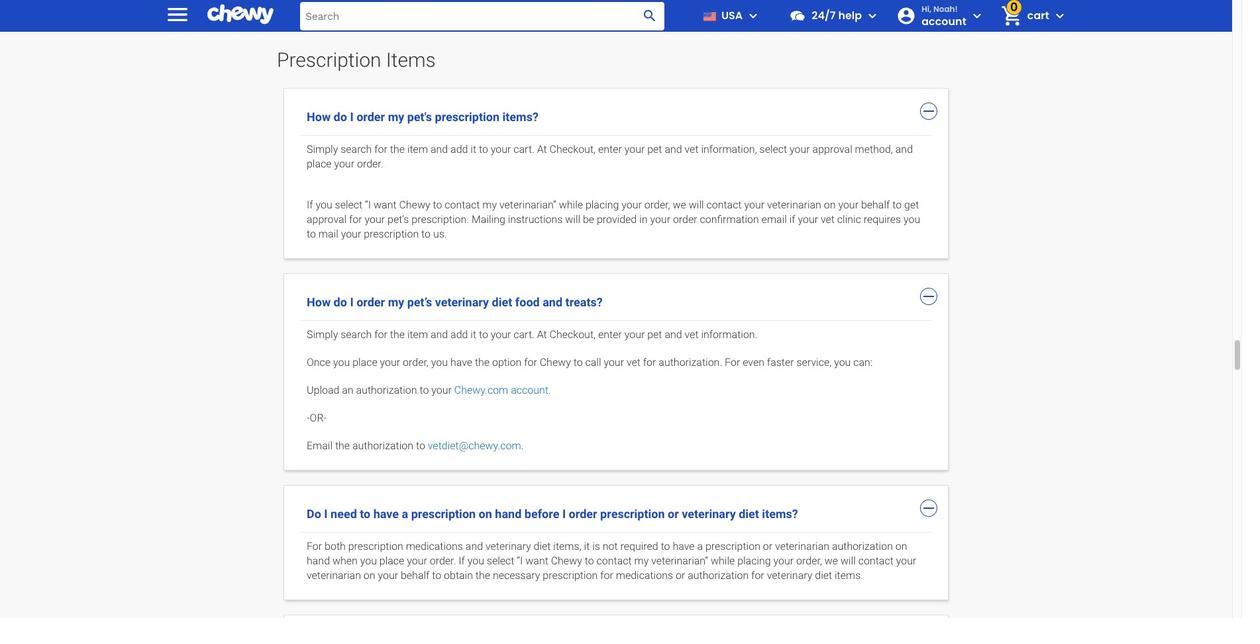 Task type: describe. For each thing, give the bounding box(es) containing it.
contact up "prescription."
[[445, 199, 480, 211]]

account inside how do i order my pet's veterinary diet food and treats? element
[[511, 384, 549, 397]]

cart
[[1028, 8, 1050, 23]]

for both prescription medications and veterinary diet items, it is not required to have a prescription or veterinarian authorization on hand when you place your order. if you select "i want chewy to contact my veterinarian" while placing your order, we will contact your veterinarian on your behalf to obtain the necessary prescription for medications or authorization for veterinary diet items.
[[307, 540, 917, 582]]

mail
[[319, 228, 338, 240]]

for inside if you select "i want chewy to contact my veterinarian" while placing your order, we will contact your veterinarian on your behalf to get approval for your pet's prescription. mailing instructions will be provided in your order confirmation email if your vet clinic requires you to mail your prescription to us.
[[349, 213, 362, 226]]

provided
[[597, 213, 637, 226]]

1 vertical spatial veterinarian
[[775, 540, 830, 553]]

checkout, for how do i order my pet's veterinary diet food and treats?
[[550, 328, 596, 341]]

1 horizontal spatial items?
[[762, 507, 798, 521]]

prescription items
[[277, 48, 436, 71]]

you up obtain
[[468, 555, 484, 568]]

for inside "for both prescription medications and veterinary diet items, it is not required to have a prescription or veterinarian authorization on hand when you place your order. if you select "i want chewy to contact my veterinarian" while placing your order, we will contact your veterinarian on your behalf to obtain the necessary prescription for medications or authorization for veterinary diet items."
[[307, 540, 322, 553]]

0 horizontal spatial a
[[402, 507, 408, 521]]

the inside "for both prescription medications and veterinary diet items, it is not required to have a prescription or veterinarian authorization on hand when you place your order. if you select "i want chewy to contact my veterinarian" while placing your order, we will contact your veterinarian on your behalf to obtain the necessary prescription for medications or authorization for veterinary diet items."
[[476, 570, 490, 582]]

it for veterinary
[[471, 328, 477, 341]]

pet's inside if you select "i want chewy to contact my veterinarian" while placing your order, we will contact your veterinarian on your behalf to get approval for your pet's prescription. mailing instructions will be provided in your order confirmation email if your vet clinic requires you to mail your prescription to us.
[[388, 213, 409, 226]]

usa
[[722, 8, 743, 23]]

chewy.com account link
[[454, 383, 549, 398]]

at for diet
[[537, 328, 547, 341]]

order. inside "for both prescription medications and veterinary diet items, it is not required to have a prescription or veterinarian authorization on hand when you place your order. if you select "i want chewy to contact my veterinarian" while placing your order, we will contact your veterinarian on your behalf to obtain the necessary prescription for medications or authorization for veterinary diet items."
[[430, 555, 456, 568]]

food
[[515, 295, 540, 309]]

how do i order my pet's prescription items? element
[[300, 135, 932, 248]]

order, inside how do i order my pet's veterinary diet food and treats? element
[[403, 356, 429, 369]]

be
[[583, 213, 594, 226]]

an
[[342, 384, 354, 397]]

2 vertical spatial veterinarian
[[307, 570, 361, 582]]

the left 'option' on the left
[[475, 356, 490, 369]]

select inside if you select "i want chewy to contact my veterinarian" while placing your order, we will contact your veterinarian on your behalf to get approval for your pet's prescription. mailing instructions will be provided in your order confirmation email if your vet clinic requires you to mail your prescription to us.
[[335, 199, 363, 211]]

and right method,
[[896, 143, 913, 156]]

treats?
[[566, 295, 603, 309]]

need
[[331, 507, 357, 521]]

how do i order my pet's veterinary diet food and treats? element
[[300, 320, 932, 460]]

necessary
[[493, 570, 540, 582]]

if inside if you select "i want chewy to contact my veterinarian" while placing your order, we will contact your veterinarian on your behalf to get approval for your pet's prescription. mailing instructions will be provided in your order confirmation email if your vet clinic requires you to mail your prescription to us.
[[307, 199, 313, 211]]

how do i order my pet's prescription items?
[[307, 110, 539, 124]]

chewy inside how do i order my pet's veterinary diet food and treats? element
[[540, 356, 571, 369]]

24/7 help
[[812, 8, 862, 23]]

0 vertical spatial or
[[668, 507, 679, 521]]

or-
[[310, 412, 327, 425]]

-
[[307, 412, 310, 425]]

prescription
[[277, 48, 381, 71]]

submit search image
[[642, 8, 658, 24]]

place inside simply search for the item and add it to your cart. at checkout, enter your pet and vet information, select your approval method, and place your order.
[[307, 158, 332, 170]]

the right email
[[335, 440, 350, 452]]

if you select "i want chewy to contact my veterinarian" while placing your order, we will contact your veterinarian on your behalf to get approval for your pet's prescription. mailing instructions will be provided in your order confirmation email if your vet clinic requires you to mail your prescription to us.
[[307, 199, 921, 240]]

1 horizontal spatial hand
[[495, 507, 522, 521]]

on inside if you select "i want chewy to contact my veterinarian" while placing your order, we will contact your veterinarian on your behalf to get approval for your pet's prescription. mailing instructions will be provided in your order confirmation email if your vet clinic requires you to mail your prescription to us.
[[824, 199, 836, 211]]

chewy home image
[[207, 0, 274, 29]]

help
[[839, 8, 862, 23]]

cart link
[[996, 0, 1050, 32]]

and right food on the top of the page
[[543, 295, 563, 309]]

0 vertical spatial items?
[[503, 110, 539, 124]]

enter for how do i order my pet's veterinary diet food and treats?
[[598, 328, 622, 341]]

select inside simply search for the item and add it to your cart. at checkout, enter your pet and vet information, select your approval method, and place your order.
[[760, 143, 787, 156]]

1 vertical spatial pet's
[[407, 295, 432, 309]]

vet up authorization. at the right
[[685, 328, 699, 341]]

my inside "for both prescription medications and veterinary diet items, it is not required to have a prescription or veterinarian authorization on hand when you place your order. if you select "i want chewy to contact my veterinarian" while placing your order, we will contact your veterinarian on your behalf to obtain the necessary prescription for medications or authorization for veterinary diet items."
[[635, 555, 649, 568]]

upload
[[307, 384, 340, 397]]

behalf inside "for both prescription medications and veterinary diet items, it is not required to have a prescription or veterinarian authorization on hand when you place your order. if you select "i want chewy to contact my veterinarian" while placing your order, we will contact your veterinarian on your behalf to obtain the necessary prescription for medications or authorization for veterinary diet items."
[[401, 570, 430, 582]]

do for how do i order my pet's veterinary diet food and treats?
[[334, 295, 347, 309]]

how for how do i order my pet's veterinary diet food and treats?
[[307, 295, 331, 309]]

order inside if you select "i want chewy to contact my veterinarian" while placing your order, we will contact your veterinarian on your behalf to get approval for your pet's prescription. mailing instructions will be provided in your order confirmation email if your vet clinic requires you to mail your prescription to us.
[[673, 213, 698, 226]]

0 horizontal spatial menu image
[[164, 1, 191, 28]]

how do i order my pet's veterinary diet food and treats?
[[307, 295, 603, 309]]

when
[[333, 555, 358, 568]]

vet inside if you select "i want chewy to contact my veterinarian" while placing your order, we will contact your veterinarian on your behalf to get approval for your pet's prescription. mailing instructions will be provided in your order confirmation email if your vet clinic requires you to mail your prescription to us.
[[821, 213, 835, 226]]

obtain
[[444, 570, 473, 582]]

vetdiet@chewy.com .
[[428, 440, 524, 452]]

cart. for diet
[[514, 328, 535, 341]]

help menu image
[[865, 8, 881, 24]]

call
[[585, 356, 601, 369]]

us.
[[433, 228, 447, 240]]

email the authorization to
[[307, 440, 425, 452]]

24/7 help link
[[784, 0, 862, 32]]

placing inside if you select "i want chewy to contact my veterinarian" while placing your order, we will contact your veterinarian on your behalf to get approval for your pet's prescription. mailing instructions will be provided in your order confirmation email if your vet clinic requires you to mail your prescription to us.
[[586, 199, 619, 211]]

items.
[[835, 570, 864, 582]]

clinic
[[838, 213, 861, 226]]

items,
[[554, 540, 582, 553]]

required
[[621, 540, 659, 553]]

noah!
[[934, 3, 958, 15]]

place inside "for both prescription medications and veterinary diet items, it is not required to have a prescription or veterinarian authorization on hand when you place your order. if you select "i want chewy to contact my veterinarian" while placing your order, we will contact your veterinarian on your behalf to obtain the necessary prescription for medications or authorization for veterinary diet items."
[[380, 555, 404, 568]]

order. inside simply search for the item and add it to your cart. at checkout, enter your pet and vet information, select your approval method, and place your order.
[[357, 158, 383, 170]]

you up the mail
[[316, 199, 332, 211]]

while inside if you select "i want chewy to contact my veterinarian" while placing your order, we will contact your veterinarian on your behalf to get approval for your pet's prescription. mailing instructions will be provided in your order confirmation email if your vet clinic requires you to mail your prescription to us.
[[559, 199, 583, 211]]

0 horizontal spatial medications
[[406, 540, 463, 553]]

account menu image
[[969, 8, 985, 24]]

veterinarian" inside "for both prescription medications and veterinary diet items, it is not required to have a prescription or veterinarian authorization on hand when you place your order. if you select "i want chewy to contact my veterinarian" while placing your order, we will contact your veterinarian on your behalf to obtain the necessary prescription for medications or authorization for veterinary diet items."
[[652, 555, 708, 568]]

want inside "for both prescription medications and veterinary diet items, it is not required to have a prescription or veterinarian authorization on hand when you place your order. if you select "i want chewy to contact my veterinarian" while placing your order, we will contact your veterinarian on your behalf to obtain the necessary prescription for medications or authorization for veterinary diet items."
[[526, 555, 549, 568]]

the inside simply search for the item and add it to your cart. at checkout, enter your pet and vet information, select your approval method, and place your order.
[[390, 143, 405, 156]]

-or-
[[307, 412, 327, 425]]

prescription inside if you select "i want chewy to contact my veterinarian" while placing your order, we will contact your veterinarian on your behalf to get approval for your pet's prescription. mailing instructions will be provided in your order confirmation email if your vet clinic requires you to mail your prescription to us.
[[364, 228, 419, 240]]

1 vertical spatial will
[[565, 213, 581, 226]]

my inside if you select "i want chewy to contact my veterinarian" while placing your order, we will contact your veterinarian on your behalf to get approval for your pet's prescription. mailing instructions will be provided in your order confirmation email if your vet clinic requires you to mail your prescription to us.
[[483, 199, 497, 211]]

24/7
[[812, 8, 836, 23]]

Search text field
[[300, 2, 665, 30]]

not
[[603, 540, 618, 553]]

both
[[325, 540, 346, 553]]

you right when
[[360, 555, 377, 568]]

and left the information,
[[665, 143, 682, 156]]

can:
[[854, 356, 873, 369]]

you left can:
[[834, 356, 851, 369]]

and down how do i order my pet's prescription items?
[[431, 143, 448, 156]]

upload an authorization to your
[[307, 384, 452, 397]]

email
[[307, 440, 333, 452]]

1 vertical spatial or
[[763, 540, 773, 553]]

vet inside simply search for the item and add it to your cart. at checkout, enter your pet and vet information, select your approval method, and place your order.
[[685, 143, 699, 156]]

contact up confirmation
[[707, 199, 742, 211]]

for inside simply search for the item and add it to your cart. at checkout, enter your pet and vet information, select your approval method, and place your order.
[[375, 143, 388, 156]]

placing inside "for both prescription medications and veterinary diet items, it is not required to have a prescription or veterinarian authorization on hand when you place your order. if you select "i want chewy to contact my veterinarian" while placing your order, we will contact your veterinarian on your behalf to obtain the necessary prescription for medications or authorization for veterinary diet items."
[[738, 555, 771, 568]]

we inside if you select "i want chewy to contact my veterinarian" while placing your order, we will contact your veterinarian on your behalf to get approval for your pet's prescription. mailing instructions will be provided in your order confirmation email if your vet clinic requires you to mail your prescription to us.
[[673, 199, 686, 211]]

once
[[307, 356, 331, 369]]

faster
[[767, 356, 794, 369]]

approval inside if you select "i want chewy to contact my veterinarian" while placing your order, we will contact your veterinarian on your behalf to get approval for your pet's prescription. mailing instructions will be provided in your order confirmation email if your vet clinic requires you to mail your prescription to us.
[[307, 213, 347, 226]]

hi,
[[922, 3, 932, 15]]

in
[[640, 213, 648, 226]]

approval inside simply search for the item and add it to your cart. at checkout, enter your pet and vet information, select your approval method, and place your order.
[[813, 143, 853, 156]]

menu image inside usa popup button
[[746, 8, 762, 24]]

to inside simply search for the item and add it to your cart. at checkout, enter your pet and vet information, select your approval method, and place your order.
[[479, 143, 488, 156]]

even
[[743, 356, 765, 369]]

service,
[[797, 356, 832, 369]]



Task type: locate. For each thing, give the bounding box(es) containing it.
how up once
[[307, 295, 331, 309]]

2 vertical spatial place
[[380, 555, 404, 568]]

1 how from the top
[[307, 110, 331, 124]]

1 do from the top
[[334, 110, 347, 124]]

veterinary
[[435, 295, 489, 309], [682, 507, 736, 521], [486, 540, 531, 553], [767, 570, 813, 582]]

medications down the "required"
[[616, 570, 673, 582]]

item inside how do i order my pet's veterinary diet food and treats? element
[[407, 328, 428, 341]]

1 simply from the top
[[307, 143, 338, 156]]

it
[[471, 143, 477, 156], [471, 328, 477, 341], [584, 540, 590, 553]]

veterinarian" inside if you select "i want chewy to contact my veterinarian" while placing your order, we will contact your veterinarian on your behalf to get approval for your pet's prescription. mailing instructions will be provided in your order confirmation email if your vet clinic requires you to mail your prescription to us.
[[500, 199, 557, 211]]

search inside how do i order my pet's veterinary diet food and treats? element
[[341, 328, 372, 341]]

chewy.com account .
[[454, 384, 551, 397]]

search for how do i order my pet's veterinary diet food and treats?
[[341, 328, 372, 341]]

1 vertical spatial order,
[[403, 356, 429, 369]]

1 vertical spatial pet
[[648, 328, 662, 341]]

approval
[[813, 143, 853, 156], [307, 213, 347, 226]]

the down how do i order my pet's prescription items?
[[390, 143, 405, 156]]

1 horizontal spatial approval
[[813, 143, 853, 156]]

"i inside "for both prescription medications and veterinary diet items, it is not required to have a prescription or veterinarian authorization on hand when you place your order. if you select "i want chewy to contact my veterinarian" while placing your order, we will contact your veterinarian on your behalf to obtain the necessary prescription for medications or authorization for veterinary diet items."
[[517, 555, 523, 568]]

0 vertical spatial item
[[407, 143, 428, 156]]

1 enter from the top
[[598, 143, 622, 156]]

2 how from the top
[[307, 295, 331, 309]]

menu image left 'chewy home' image
[[164, 1, 191, 28]]

1 horizontal spatial place
[[353, 356, 378, 369]]

0 horizontal spatial we
[[673, 199, 686, 211]]

cart. inside how do i order my pet's veterinary diet food and treats? element
[[514, 328, 535, 341]]

have right need
[[374, 507, 399, 521]]

and
[[431, 143, 448, 156], [665, 143, 682, 156], [896, 143, 913, 156], [543, 295, 563, 309], [431, 328, 448, 341], [665, 328, 682, 341], [466, 540, 483, 553]]

how down prescription
[[307, 110, 331, 124]]

2 do from the top
[[334, 295, 347, 309]]

have up chewy.com
[[451, 356, 472, 369]]

if
[[790, 213, 796, 226]]

0 vertical spatial .
[[549, 384, 551, 397]]

will inside "for both prescription medications and veterinary diet items, it is not required to have a prescription or veterinarian authorization on hand when you place your order. if you select "i want chewy to contact my veterinarian" while placing your order, we will contact your veterinarian on your behalf to obtain the necessary prescription for medications or authorization for veterinary diet items."
[[841, 555, 856, 568]]

it for prescription
[[471, 143, 477, 156]]

prescription.
[[412, 213, 469, 226]]

0 vertical spatial account
[[922, 14, 967, 29]]

chewy
[[399, 199, 430, 211], [540, 356, 571, 369], [551, 555, 582, 568]]

option
[[492, 356, 522, 369]]

1 horizontal spatial .
[[549, 384, 551, 397]]

menu image
[[164, 1, 191, 28], [746, 8, 762, 24]]

behalf inside if you select "i want chewy to contact my veterinarian" while placing your order, we will contact your veterinarian on your behalf to get approval for your pet's prescription. mailing instructions will be provided in your order confirmation email if your vet clinic requires you to mail your prescription to us.
[[861, 199, 890, 211]]

1 vertical spatial do
[[334, 295, 347, 309]]

0 vertical spatial veterinarian"
[[500, 199, 557, 211]]

you down 'get'
[[904, 213, 921, 226]]

pet
[[648, 143, 662, 156], [648, 328, 662, 341]]

0 vertical spatial placing
[[586, 199, 619, 211]]

if inside "for both prescription medications and veterinary diet items, it is not required to have a prescription or veterinarian authorization on hand when you place your order. if you select "i want chewy to contact my veterinarian" while placing your order, we will contact your veterinarian on your behalf to obtain the necessary prescription for medications or authorization for veterinary diet items."
[[459, 555, 465, 568]]

get
[[905, 199, 919, 211]]

0 vertical spatial behalf
[[861, 199, 890, 211]]

veterinarian" down the "required"
[[652, 555, 708, 568]]

select inside "for both prescription medications and veterinary diet items, it is not required to have a prescription or veterinarian authorization on hand when you place your order. if you select "i want chewy to contact my veterinarian" while placing your order, we will contact your veterinarian on your behalf to obtain the necessary prescription for medications or authorization for veterinary diet items."
[[487, 555, 515, 568]]

account
[[922, 14, 967, 29], [511, 384, 549, 397]]

0 horizontal spatial have
[[374, 507, 399, 521]]

authorization.
[[659, 356, 722, 369]]

1 vertical spatial veterinarian"
[[652, 555, 708, 568]]

items image
[[1000, 4, 1023, 28]]

do for how do i order my pet's prescription items?
[[334, 110, 347, 124]]

chewy.com
[[454, 384, 508, 397]]

want inside if you select "i want chewy to contact my veterinarian" while placing your order, we will contact your veterinarian on your behalf to get approval for your pet's prescription. mailing instructions will be provided in your order confirmation email if your vet clinic requires you to mail your prescription to us.
[[374, 199, 397, 211]]

2 horizontal spatial have
[[673, 540, 695, 553]]

item for pet's
[[407, 143, 428, 156]]

2 add from the top
[[451, 328, 468, 341]]

chewy inside "for both prescription medications and veterinary diet items, it is not required to have a prescription or veterinarian authorization on hand when you place your order. if you select "i want chewy to contact my veterinarian" while placing your order, we will contact your veterinarian on your behalf to obtain the necessary prescription for medications or authorization for veterinary diet items."
[[551, 555, 582, 568]]

1 search from the top
[[341, 143, 372, 156]]

cart. for items?
[[514, 143, 535, 156]]

vet left the information,
[[685, 143, 699, 156]]

you down how do i order my pet's veterinary diet food and treats?
[[431, 356, 448, 369]]

behalf left obtain
[[401, 570, 430, 582]]

0 vertical spatial pet's
[[388, 213, 409, 226]]

0 vertical spatial have
[[451, 356, 472, 369]]

enter for how do i order my pet's prescription items?
[[598, 143, 622, 156]]

order
[[357, 110, 385, 124], [673, 213, 698, 226], [357, 295, 385, 309], [569, 507, 597, 521]]

enter
[[598, 143, 622, 156], [598, 328, 622, 341]]

2 simply from the top
[[307, 328, 338, 341]]

authorization
[[356, 384, 417, 397], [353, 440, 414, 452], [832, 540, 893, 553], [688, 570, 749, 582]]

0 vertical spatial for
[[725, 356, 740, 369]]

for left even
[[725, 356, 740, 369]]

search
[[341, 143, 372, 156], [341, 328, 372, 341]]

2 vertical spatial will
[[841, 555, 856, 568]]

chewy down simply search for the item and add it to your cart. at checkout, enter your pet and vet information.
[[540, 356, 571, 369]]

0 horizontal spatial want
[[374, 199, 397, 211]]

0 vertical spatial want
[[374, 199, 397, 211]]

menu image right usa
[[746, 8, 762, 24]]

Product search field
[[300, 2, 665, 30]]

mailing
[[472, 213, 506, 226]]

checkout, inside simply search for the item and add it to your cart. at checkout, enter your pet and vet information, select your approval method, and place your order.
[[550, 143, 596, 156]]

chewy support image
[[789, 7, 807, 25]]

veterinarian" up instructions
[[500, 199, 557, 211]]

items
[[386, 48, 436, 71]]

item down pet's
[[407, 143, 428, 156]]

0 vertical spatial enter
[[598, 143, 622, 156]]

1 vertical spatial .
[[521, 440, 524, 452]]

1 vertical spatial items?
[[762, 507, 798, 521]]

0 vertical spatial select
[[760, 143, 787, 156]]

1 vertical spatial chewy
[[540, 356, 571, 369]]

method,
[[855, 143, 893, 156]]

1 vertical spatial a
[[697, 540, 703, 553]]

we inside "for both prescription medications and veterinary diet items, it is not required to have a prescription or veterinarian authorization on hand when you place your order. if you select "i want chewy to contact my veterinarian" while placing your order, we will contact your veterinarian on your behalf to obtain the necessary prescription for medications or authorization for veterinary diet items."
[[825, 555, 838, 568]]

1 vertical spatial if
[[459, 555, 465, 568]]

item
[[407, 143, 428, 156], [407, 328, 428, 341]]

before
[[525, 507, 560, 521]]

2 vertical spatial have
[[673, 540, 695, 553]]

do
[[307, 507, 321, 521]]

1 horizontal spatial order.
[[430, 555, 456, 568]]

cart. inside simply search for the item and add it to your cart. at checkout, enter your pet and vet information, select your approval method, and place your order.
[[514, 143, 535, 156]]

1 vertical spatial it
[[471, 328, 477, 341]]

1 vertical spatial simply
[[307, 328, 338, 341]]

want
[[374, 199, 397, 211], [526, 555, 549, 568]]

2 horizontal spatial order,
[[797, 555, 822, 568]]

vet
[[685, 143, 699, 156], [821, 213, 835, 226], [685, 328, 699, 341], [627, 356, 641, 369]]

place inside how do i order my pet's veterinary diet food and treats? element
[[353, 356, 378, 369]]

1 horizontal spatial veterinarian"
[[652, 555, 708, 568]]

1 cart. from the top
[[514, 143, 535, 156]]

checkout,
[[550, 143, 596, 156], [550, 328, 596, 341]]

confirmation
[[700, 213, 759, 226]]

enter inside simply search for the item and add it to your cart. at checkout, enter your pet and vet information, select your approval method, and place your order.
[[598, 143, 622, 156]]

0 vertical spatial order.
[[357, 158, 383, 170]]

for
[[375, 143, 388, 156], [349, 213, 362, 226], [375, 328, 388, 341], [524, 356, 537, 369], [643, 356, 656, 369], [601, 570, 614, 582], [752, 570, 765, 582]]

0 horizontal spatial placing
[[586, 199, 619, 211]]

simply for how do i order my pet's veterinary diet food and treats?
[[307, 328, 338, 341]]

place
[[307, 158, 332, 170], [353, 356, 378, 369], [380, 555, 404, 568]]

item inside simply search for the item and add it to your cart. at checkout, enter your pet and vet information, select your approval method, and place your order.
[[407, 143, 428, 156]]

1 vertical spatial at
[[537, 328, 547, 341]]

0 horizontal spatial order,
[[403, 356, 429, 369]]

2 cart. from the top
[[514, 328, 535, 341]]

hi, noah! account
[[922, 3, 967, 29]]

do
[[334, 110, 347, 124], [334, 295, 347, 309]]

add for veterinary
[[451, 328, 468, 341]]

and up authorization. at the right
[[665, 328, 682, 341]]

vetdiet@chewy.com
[[428, 440, 521, 452]]

1 checkout, from the top
[[550, 143, 596, 156]]

enter inside how do i order my pet's veterinary diet food and treats? element
[[598, 328, 622, 341]]

it inside "for both prescription medications and veterinary diet items, it is not required to have a prescription or veterinarian authorization on hand when you place your order. if you select "i want chewy to contact my veterinarian" while placing your order, we will contact your veterinarian on your behalf to obtain the necessary prescription for medications or authorization for veterinary diet items."
[[584, 540, 590, 553]]

at inside simply search for the item and add it to your cart. at checkout, enter your pet and vet information, select your approval method, and place your order.
[[537, 143, 547, 156]]

prescription
[[435, 110, 500, 124], [364, 228, 419, 240], [411, 507, 476, 521], [600, 507, 665, 521], [348, 540, 403, 553], [706, 540, 761, 553], [543, 570, 598, 582]]

1 horizontal spatial menu image
[[746, 8, 762, 24]]

1 vertical spatial medications
[[616, 570, 673, 582]]

checkout, for how do i order my pet's prescription items?
[[550, 143, 596, 156]]

0 vertical spatial if
[[307, 199, 313, 211]]

0 vertical spatial order,
[[645, 199, 670, 211]]

for inside how do i order my pet's veterinary diet food and treats? element
[[725, 356, 740, 369]]

search inside simply search for the item and add it to your cart. at checkout, enter your pet and vet information, select your approval method, and place your order.
[[341, 143, 372, 156]]

is
[[593, 540, 600, 553]]

pet's
[[407, 110, 432, 124]]

instructions
[[508, 213, 563, 226]]

. down chewy.com account .
[[521, 440, 524, 452]]

medications up obtain
[[406, 540, 463, 553]]

checkout, inside how do i order my pet's veterinary diet food and treats? element
[[550, 328, 596, 341]]

1 vertical spatial for
[[307, 540, 322, 553]]

cart menu image
[[1052, 8, 1068, 24]]

"i inside if you select "i want chewy to contact my veterinarian" while placing your order, we will contact your veterinarian on your behalf to get approval for your pet's prescription. mailing instructions will be provided in your order confirmation email if your vet clinic requires you to mail your prescription to us.
[[365, 199, 371, 211]]

pet inside simply search for the item and add it to your cart. at checkout, enter your pet and vet information, select your approval method, and place your order.
[[648, 143, 662, 156]]

will up items. on the bottom right of page
[[841, 555, 856, 568]]

placing
[[586, 199, 619, 211], [738, 555, 771, 568]]

we
[[673, 199, 686, 211], [825, 555, 838, 568]]

0 vertical spatial add
[[451, 143, 468, 156]]

0 vertical spatial pet
[[648, 143, 662, 156]]

veterinarian"
[[500, 199, 557, 211], [652, 555, 708, 568]]

1 horizontal spatial behalf
[[861, 199, 890, 211]]

order,
[[645, 199, 670, 211], [403, 356, 429, 369], [797, 555, 822, 568]]

1 horizontal spatial placing
[[738, 555, 771, 568]]

2 enter from the top
[[598, 328, 622, 341]]

email
[[762, 213, 787, 226]]

0 vertical spatial at
[[537, 143, 547, 156]]

pet for how do i order my pet's prescription items?
[[648, 143, 662, 156]]

will up confirmation
[[689, 199, 704, 211]]

1 pet from the top
[[648, 143, 662, 156]]

behalf up requires
[[861, 199, 890, 211]]

1 vertical spatial have
[[374, 507, 399, 521]]

0 vertical spatial place
[[307, 158, 332, 170]]

1 horizontal spatial if
[[459, 555, 465, 568]]

1 vertical spatial add
[[451, 328, 468, 341]]

chewy inside if you select "i want chewy to contact my veterinarian" while placing your order, we will contact your veterinarian on your behalf to get approval for your pet's prescription. mailing instructions will be provided in your order confirmation email if your vet clinic requires you to mail your prescription to us.
[[399, 199, 430, 211]]

1 horizontal spatial account
[[922, 14, 967, 29]]

it inside simply search for the item and add it to your cart. at checkout, enter your pet and vet information, select your approval method, and place your order.
[[471, 143, 477, 156]]

1 vertical spatial we
[[825, 555, 838, 568]]

order, inside if you select "i want chewy to contact my veterinarian" while placing your order, we will contact your veterinarian on your behalf to get approval for your pet's prescription. mailing instructions will be provided in your order confirmation email if your vet clinic requires you to mail your prescription to us.
[[645, 199, 670, 211]]

have inside how do i order my pet's veterinary diet food and treats? element
[[451, 356, 472, 369]]

veterinarian
[[767, 199, 822, 211], [775, 540, 830, 553], [307, 570, 361, 582]]

1 vertical spatial placing
[[738, 555, 771, 568]]

a right the "required"
[[697, 540, 703, 553]]

a right need
[[402, 507, 408, 521]]

information.
[[701, 328, 758, 341]]

account down 'option' on the left
[[511, 384, 549, 397]]

0 horizontal spatial place
[[307, 158, 332, 170]]

how for how do i order my pet's prescription items?
[[307, 110, 331, 124]]

0 vertical spatial checkout,
[[550, 143, 596, 156]]

usa button
[[698, 0, 762, 32]]

2 checkout, from the top
[[550, 328, 596, 341]]

requires
[[864, 213, 901, 226]]

0 vertical spatial approval
[[813, 143, 853, 156]]

2 horizontal spatial place
[[380, 555, 404, 568]]

1 item from the top
[[407, 143, 428, 156]]

0 horizontal spatial approval
[[307, 213, 347, 226]]

1 vertical spatial search
[[341, 328, 372, 341]]

simply inside simply search for the item and add it to your cart. at checkout, enter your pet and vet information, select your approval method, and place your order.
[[307, 143, 338, 156]]

hand down 'both'
[[307, 555, 330, 568]]

1 vertical spatial want
[[526, 555, 549, 568]]

search for how do i order my pet's prescription items?
[[341, 143, 372, 156]]

once you place your order, you have the option for chewy to call your vet for authorization. for even faster service, you can:
[[307, 356, 873, 369]]

0 vertical spatial hand
[[495, 507, 522, 521]]

1 horizontal spatial medications
[[616, 570, 673, 582]]

will
[[689, 199, 704, 211], [565, 213, 581, 226], [841, 555, 856, 568]]

.
[[549, 384, 551, 397], [521, 440, 524, 452]]

vet left the clinic
[[821, 213, 835, 226]]

at for items?
[[537, 143, 547, 156]]

approval left method,
[[813, 143, 853, 156]]

contact up items. on the bottom right of page
[[859, 555, 894, 568]]

item for pet's
[[407, 328, 428, 341]]

the up upload an authorization to your
[[390, 328, 405, 341]]

2 vertical spatial or
[[676, 570, 685, 582]]

1 vertical spatial hand
[[307, 555, 330, 568]]

and up obtain
[[466, 540, 483, 553]]

0 horizontal spatial behalf
[[401, 570, 430, 582]]

information,
[[701, 143, 757, 156]]

it inside how do i order my pet's veterinary diet food and treats? element
[[471, 328, 477, 341]]

add inside how do i order my pet's veterinary diet food and treats? element
[[451, 328, 468, 341]]

0 vertical spatial search
[[341, 143, 372, 156]]

it down how do i order my pet's prescription items?
[[471, 143, 477, 156]]

1 horizontal spatial "i
[[517, 555, 523, 568]]

1 horizontal spatial order,
[[645, 199, 670, 211]]

and inside "for both prescription medications and veterinary diet items, it is not required to have a prescription or veterinarian authorization on hand when you place your order. if you select "i want chewy to contact my veterinarian" while placing your order, we will contact your veterinarian on your behalf to obtain the necessary prescription for medications or authorization for veterinary diet items."
[[466, 540, 483, 553]]

hand
[[495, 507, 522, 521], [307, 555, 330, 568]]

0 horizontal spatial .
[[521, 440, 524, 452]]

1 vertical spatial approval
[[307, 213, 347, 226]]

while
[[559, 199, 583, 211], [711, 555, 735, 568]]

select up the mail
[[335, 199, 363, 211]]

chewy up "prescription."
[[399, 199, 430, 211]]

order.
[[357, 158, 383, 170], [430, 555, 456, 568]]

simply search for the item and add it to your cart. at checkout, enter your pet and vet information, select your approval method, and place your order.
[[307, 143, 913, 170]]

0 vertical spatial veterinarian
[[767, 199, 822, 211]]

how
[[307, 110, 331, 124], [307, 295, 331, 309]]

it left is
[[584, 540, 590, 553]]

for
[[725, 356, 740, 369], [307, 540, 322, 553]]

. down once you place your order, you have the option for chewy to call your vet for authorization. for even faster service, you can:
[[549, 384, 551, 397]]

you
[[316, 199, 332, 211], [904, 213, 921, 226], [333, 356, 350, 369], [431, 356, 448, 369], [834, 356, 851, 369], [360, 555, 377, 568], [468, 555, 484, 568]]

2 vertical spatial chewy
[[551, 555, 582, 568]]

select
[[760, 143, 787, 156], [335, 199, 363, 211], [487, 555, 515, 568]]

have inside "for both prescription medications and veterinary diet items, it is not required to have a prescription or veterinarian authorization on hand when you place your order. if you select "i want chewy to contact my veterinarian" while placing your order, we will contact your veterinarian on your behalf to obtain the necessary prescription for medications or authorization for veterinary diet items."
[[673, 540, 695, 553]]

1 horizontal spatial select
[[487, 555, 515, 568]]

order, inside "for both prescription medications and veterinary diet items, it is not required to have a prescription or veterinarian authorization on hand when you place your order. if you select "i want chewy to contact my veterinarian" while placing your order, we will contact your veterinarian on your behalf to obtain the necessary prescription for medications or authorization for veterinary diet items."
[[797, 555, 822, 568]]

0 vertical spatial simply
[[307, 143, 338, 156]]

item down how do i order my pet's veterinary diet food and treats?
[[407, 328, 428, 341]]

0 vertical spatial chewy
[[399, 199, 430, 211]]

a
[[402, 507, 408, 521], [697, 540, 703, 553]]

2 at from the top
[[537, 328, 547, 341]]

account left the account menu image
[[922, 14, 967, 29]]

add for prescription
[[451, 143, 468, 156]]

1 vertical spatial cart.
[[514, 328, 535, 341]]

have right the "required"
[[673, 540, 695, 553]]

contact down not
[[597, 555, 632, 568]]

pet's
[[388, 213, 409, 226], [407, 295, 432, 309]]

contact
[[445, 199, 480, 211], [707, 199, 742, 211], [597, 555, 632, 568], [859, 555, 894, 568]]

approval up the mail
[[307, 213, 347, 226]]

2 pet from the top
[[648, 328, 662, 341]]

chewy down items,
[[551, 555, 582, 568]]

"i
[[365, 199, 371, 211], [517, 555, 523, 568]]

you right once
[[333, 356, 350, 369]]

add down how do i order my pet's veterinary diet food and treats?
[[451, 328, 468, 341]]

it down how do i order my pet's veterinary diet food and treats?
[[471, 328, 477, 341]]

1 vertical spatial how
[[307, 295, 331, 309]]

will left be
[[565, 213, 581, 226]]

0 horizontal spatial order.
[[357, 158, 383, 170]]

on
[[824, 199, 836, 211], [479, 507, 492, 521], [896, 540, 908, 553], [364, 570, 375, 582]]

1 vertical spatial checkout,
[[550, 328, 596, 341]]

1 horizontal spatial for
[[725, 356, 740, 369]]

0 vertical spatial while
[[559, 199, 583, 211]]

0 horizontal spatial items?
[[503, 110, 539, 124]]

1 horizontal spatial a
[[697, 540, 703, 553]]

0 horizontal spatial if
[[307, 199, 313, 211]]

cart.
[[514, 143, 535, 156], [514, 328, 535, 341]]

1 at from the top
[[537, 143, 547, 156]]

2 search from the top
[[341, 328, 372, 341]]

a inside "for both prescription medications and veterinary diet items, it is not required to have a prescription or veterinarian authorization on hand when you place your order. if you select "i want chewy to contact my veterinarian" while placing your order, we will contact your veterinarian on your behalf to obtain the necessary prescription for medications or authorization for veterinary diet items."
[[697, 540, 703, 553]]

add down how do i order my pet's prescription items?
[[451, 143, 468, 156]]

pet for how do i order my pet's veterinary diet food and treats?
[[648, 328, 662, 341]]

0 vertical spatial it
[[471, 143, 477, 156]]

0 vertical spatial will
[[689, 199, 704, 211]]

simply for how do i order my pet's prescription items?
[[307, 143, 338, 156]]

simply inside how do i order my pet's veterinary diet food and treats? element
[[307, 328, 338, 341]]

2 vertical spatial order,
[[797, 555, 822, 568]]

hand left before
[[495, 507, 522, 521]]

0 horizontal spatial veterinarian"
[[500, 199, 557, 211]]

if
[[307, 199, 313, 211], [459, 555, 465, 568]]

1 vertical spatial account
[[511, 384, 549, 397]]

1 horizontal spatial want
[[526, 555, 549, 568]]

do i need to have a prescription on hand before i order prescription or veterinary diet items?
[[307, 507, 798, 521]]

select up necessary
[[487, 555, 515, 568]]

select right the information,
[[760, 143, 787, 156]]

veterinarian inside if you select "i want chewy to contact my veterinarian" while placing your order, we will contact your veterinarian on your behalf to get approval for your pet's prescription. mailing instructions will be provided in your order confirmation email if your vet clinic requires you to mail your prescription to us.
[[767, 199, 822, 211]]

1 add from the top
[[451, 143, 468, 156]]

the right obtain
[[476, 570, 490, 582]]

simply search for the item and add it to your cart. at checkout, enter your pet and vet information.
[[307, 328, 758, 341]]

0 horizontal spatial will
[[565, 213, 581, 226]]

add inside simply search for the item and add it to your cart. at checkout, enter your pet and vet information, select your approval method, and place your order.
[[451, 143, 468, 156]]

while inside "for both prescription medications and veterinary diet items, it is not required to have a prescription or veterinarian authorization on hand when you place your order. if you select "i want chewy to contact my veterinarian" while placing your order, we will contact your veterinarian on your behalf to obtain the necessary prescription for medications or authorization for veterinary diet items."
[[711, 555, 735, 568]]

hand inside "for both prescription medications and veterinary diet items, it is not required to have a prescription or veterinarian authorization on hand when you place your order. if you select "i want chewy to contact my veterinarian" while placing your order, we will contact your veterinarian on your behalf to obtain the necessary prescription for medications or authorization for veterinary diet items."
[[307, 555, 330, 568]]

vetdiet@chewy.com link
[[428, 439, 521, 454]]

i
[[350, 110, 354, 124], [350, 295, 354, 309], [324, 507, 328, 521], [563, 507, 566, 521]]

have
[[451, 356, 472, 369], [374, 507, 399, 521], [673, 540, 695, 553]]

for left 'both'
[[307, 540, 322, 553]]

2 item from the top
[[407, 328, 428, 341]]

and down how do i order my pet's veterinary diet food and treats?
[[431, 328, 448, 341]]

vet right call
[[627, 356, 641, 369]]



Task type: vqa. For each thing, say whether or not it's contained in the screenshot.
the middle &
no



